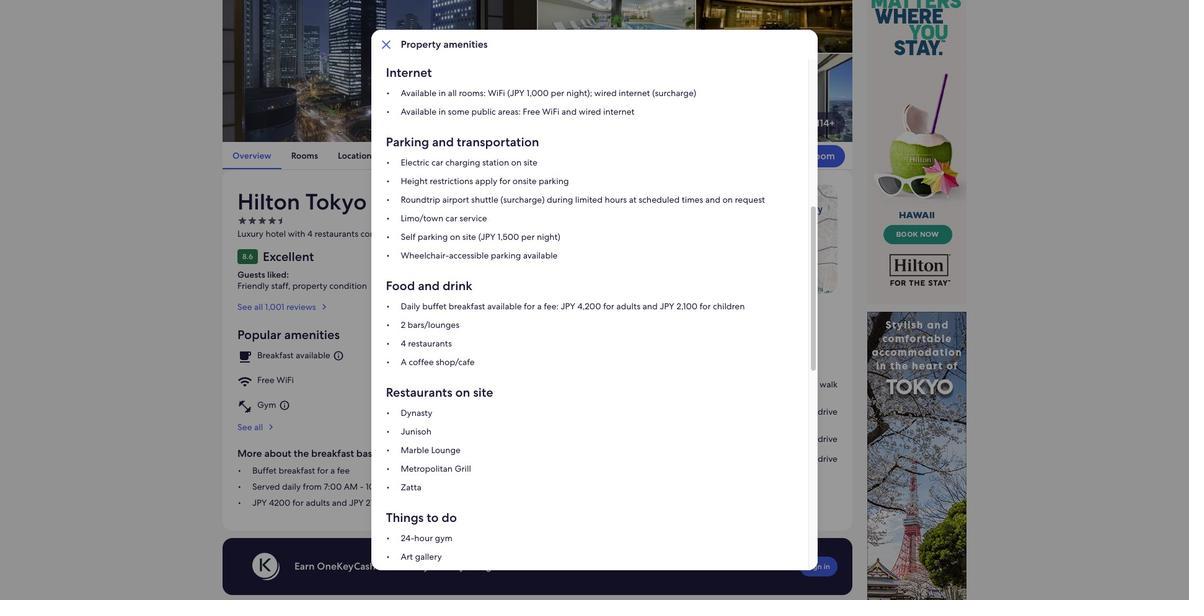 Task type: locate. For each thing, give the bounding box(es) containing it.
conditioning
[[472, 399, 522, 411]]

guests
[[238, 269, 265, 280]]

available up parking
[[401, 106, 437, 117]]

adults down "from" at the bottom
[[306, 497, 330, 509]]

1 vertical spatial drive
[[818, 434, 838, 445]]

0 horizontal spatial am
[[344, 481, 358, 493]]

0 horizontal spatial car
[[432, 157, 444, 168]]

jpy 4200 for adults and jpy 2100 for children
[[253, 497, 433, 509]]

0 horizontal spatial amenities
[[285, 327, 340, 343]]

1 bedroom, premium bedding, in-room safe, desk image
[[223, 0, 537, 142]]

24-
[[401, 533, 415, 544]]

am right 10:30
[[390, 481, 404, 493]]

0 vertical spatial tokyo
[[306, 187, 367, 217]]

this
[[392, 560, 409, 573]]

limo/town car service
[[401, 213, 488, 224]]

daily buffet breakfast available for a fee: jpy 4,200 for adults and jpy 2,100 for children
[[401, 301, 746, 312]]

children right 160-
[[714, 301, 746, 312]]

4
[[308, 228, 313, 239], [401, 338, 407, 349], [796, 379, 801, 390]]

air conditioning
[[459, 399, 522, 411]]

per right 1,000
[[552, 87, 565, 99]]

car
[[432, 157, 444, 168], [446, 213, 458, 224]]

1 vertical spatial all
[[254, 422, 263, 433]]

drive
[[818, 406, 838, 417], [818, 434, 838, 445], [818, 453, 838, 465]]

0 vertical spatial breakfast
[[449, 301, 486, 312]]

and left 'book.'
[[511, 560, 529, 573]]

service
[[460, 213, 488, 224]]

1 vertical spatial available
[[401, 106, 437, 117]]

0 horizontal spatial a
[[331, 465, 335, 476]]

1 vertical spatial (surcharge)
[[501, 194, 545, 205]]

for right the 2100
[[387, 497, 399, 509]]

1 vertical spatial a
[[538, 301, 542, 312]]

xsmall image
[[238, 216, 248, 226], [248, 216, 257, 226], [267, 216, 277, 226]]

available down the internet
[[401, 87, 437, 99]]

2 available from the top
[[401, 106, 437, 117]]

dialog
[[372, 0, 818, 601]]

1 vertical spatial per
[[522, 231, 535, 243]]

2 for 2 min drive
[[794, 406, 799, 417]]

shuttle
[[472, 194, 499, 205]]

indoor pool image
[[539, 0, 695, 53]]

1 horizontal spatial car
[[446, 213, 458, 224]]

site right air
[[474, 385, 494, 401]]

gym
[[257, 399, 276, 411]]

min left the walk at the right of the page
[[803, 379, 818, 390]]

(jpy up "wheelchair-accessible parking available"
[[479, 231, 496, 243]]

rewards
[[587, 560, 623, 573]]

available for parking
[[524, 250, 558, 261]]

2 drive from the top
[[818, 434, 838, 445]]

1 vertical spatial tokyo
[[499, 228, 522, 239]]

1 horizontal spatial to
[[427, 510, 439, 526]]

tokyo-
[[645, 309, 673, 321]]

(jpy up available in some public areas: free wifi and wired internet
[[508, 87, 525, 99]]

4 up "a"
[[401, 338, 407, 349]]

jpy
[[561, 301, 576, 312], [661, 301, 675, 312], [253, 497, 267, 509], [349, 497, 364, 509]]

wheelchair-
[[401, 250, 450, 261]]

0 horizontal spatial adults
[[306, 497, 330, 509]]

from
[[303, 481, 322, 493]]

4,200
[[578, 301, 602, 312]]

0 vertical spatial site
[[524, 157, 538, 168]]

bicycle
[[421, 570, 448, 581]]

and left 2,
[[643, 301, 658, 312]]

min right 38
[[801, 453, 816, 465]]

min for 5
[[801, 434, 816, 445]]

0 vertical spatial wired
[[595, 87, 617, 99]]

2 vertical spatial 4
[[796, 379, 801, 390]]

junisoh list item
[[387, 426, 794, 437]]

2 horizontal spatial parking
[[539, 176, 570, 187]]

free down 1,000
[[524, 106, 541, 117]]

theme default image
[[333, 350, 344, 362], [279, 400, 290, 411]]

and right times
[[706, 194, 721, 205]]

2 min drive
[[794, 406, 838, 417]]

the
[[294, 447, 309, 460]]

dialog containing internet
[[372, 0, 818, 601]]

free bicycle rentals list item
[[387, 570, 794, 581]]

drive for 5 min drive
[[818, 434, 838, 445]]

2 for 2 bars/lounges
[[401, 320, 406, 331]]

min
[[803, 379, 818, 390], [801, 406, 816, 417], [801, 434, 816, 445], [801, 453, 816, 465]]

list containing buffet breakfast for a fee
[[238, 465, 631, 509]]

to down jpy 4200 for adults and jpy 2100 for children list item at the bottom of the page
[[427, 510, 439, 526]]

breakfast available button
[[257, 350, 344, 362]]

car right electric
[[432, 157, 444, 168]]

2 down the "daily"
[[401, 320, 406, 331]]

public
[[472, 106, 497, 117]]

all up 'some'
[[449, 87, 457, 99]]

am left -
[[344, 481, 358, 493]]

for left fee:
[[525, 301, 536, 312]]

0 vertical spatial internet
[[620, 87, 651, 99]]

close, go back to stay details. image
[[379, 37, 394, 52]]

1 horizontal spatial (jpy
[[508, 87, 525, 99]]

available left fee:
[[488, 301, 523, 312]]

adults left tokyo-
[[617, 301, 641, 312]]

1 xsmall image from the left
[[238, 216, 248, 226]]

4 inside dialog
[[401, 338, 407, 349]]

car for electric
[[432, 157, 444, 168]]

restaurants on site
[[387, 385, 494, 401]]

1 vertical spatial parking
[[418, 231, 448, 243]]

0 horizontal spatial free
[[257, 375, 275, 386]]

condition
[[330, 280, 367, 291]]

on
[[512, 157, 522, 168], [723, 194, 734, 205], [451, 231, 461, 243], [456, 385, 471, 401], [387, 447, 399, 460], [378, 560, 390, 573]]

0 vertical spatial adults
[[617, 301, 641, 312]]

1 vertical spatial car
[[446, 213, 458, 224]]

2 vertical spatial free
[[401, 570, 419, 581]]

6- left 2,
[[645, 298, 654, 309]]

1 vertical spatial 4
[[401, 338, 407, 349]]

list
[[223, 142, 853, 169], [645, 379, 838, 468], [238, 465, 631, 509]]

tokyo down location
[[306, 187, 367, 217]]

amenities up the breakfast available button
[[285, 327, 340, 343]]

and down 7:00
[[332, 497, 347, 509]]

theme default image right breakfast available
[[333, 350, 344, 362]]

1 horizontal spatial free
[[401, 570, 419, 581]]

0 vertical spatial amenities
[[444, 38, 488, 51]]

parking down 1,500
[[492, 250, 522, 261]]

0 horizontal spatial more
[[238, 447, 262, 460]]

center
[[462, 228, 487, 239]]

1 vertical spatial amenities
[[285, 327, 340, 343]]

a
[[401, 357, 407, 368]]

onekeycash
[[317, 560, 376, 573]]

3 xsmall image from the left
[[267, 216, 277, 226]]

internet up available in some public areas: free wifi and wired internet list item
[[620, 87, 651, 99]]

2100
[[366, 497, 385, 509]]

marble lounge
[[401, 445, 461, 456]]

1 vertical spatial (jpy
[[479, 231, 496, 243]]

wifi down breakfast available
[[277, 375, 294, 386]]

available down the "night)" in the left top of the page
[[524, 250, 558, 261]]

2 horizontal spatial a
[[538, 301, 542, 312]]

6-
[[645, 298, 654, 309], [654, 298, 663, 309]]

wired down available in all rooms: wifi (jpy 1,000 per night); wired internet (surcharge) list item
[[580, 106, 602, 117]]

car up shopping
[[446, 213, 458, 224]]

list containing 4 min walk
[[645, 379, 838, 468]]

0 vertical spatial drive
[[818, 406, 838, 417]]

0 vertical spatial a
[[416, 228, 420, 239]]

0 horizontal spatial theme default image
[[279, 400, 290, 411]]

dynasty list item
[[387, 408, 794, 419]]

0 vertical spatial car
[[432, 157, 444, 168]]

amenities
[[392, 150, 432, 161]]

tokyo
[[306, 187, 367, 217], [499, 228, 522, 239]]

breakfast up fee
[[312, 447, 354, 460]]

jpy down served
[[253, 497, 267, 509]]

drive down the walk at the right of the page
[[818, 406, 838, 417]]

1 vertical spatial more
[[560, 560, 584, 573]]

executive lounge image
[[696, 54, 853, 142]]

free for things to do
[[401, 570, 419, 581]]

limo/town
[[401, 213, 444, 224]]

1 horizontal spatial available
[[488, 301, 523, 312]]

2 bars/lounges list item
[[387, 320, 794, 331]]

3 drive from the top
[[818, 453, 838, 465]]

you
[[460, 560, 477, 573]]

2 vertical spatial parking
[[492, 250, 522, 261]]

available
[[524, 250, 558, 261], [488, 301, 523, 312], [296, 350, 331, 361]]

0 horizontal spatial 2
[[401, 320, 406, 331]]

1 horizontal spatial amenities
[[444, 38, 488, 51]]

electric car charging station on site
[[401, 157, 538, 168]]

dynasty
[[401, 408, 433, 419]]

0 vertical spatial more
[[238, 447, 262, 460]]

wired up available in some public areas: free wifi and wired internet list item
[[595, 87, 617, 99]]

free
[[524, 106, 541, 117], [257, 375, 275, 386], [401, 570, 419, 581]]

marble
[[401, 445, 430, 456]]

4 right with
[[308, 228, 313, 239]]

parking and transportation
[[387, 134, 540, 150]]

electric car charging station on site list item
[[387, 157, 794, 168]]

free down 'art'
[[401, 570, 419, 581]]

on up onsite
[[512, 157, 522, 168]]

restrictions
[[430, 176, 474, 187]]

available inside button
[[296, 350, 331, 361]]

0 horizontal spatial 4
[[308, 228, 313, 239]]

roundtrip
[[401, 194, 441, 205]]

per
[[552, 87, 565, 99], [522, 231, 535, 243]]

1 vertical spatial theme default image
[[279, 400, 290, 411]]

2 horizontal spatial free
[[524, 106, 541, 117]]

5
[[794, 434, 799, 445]]

a down limo/town
[[416, 228, 420, 239]]

1 horizontal spatial restaurants
[[409, 338, 452, 349]]

self
[[401, 231, 416, 243]]

transportation
[[457, 134, 540, 150]]

6- left to,
[[654, 298, 663, 309]]

theme default image right gym
[[279, 400, 290, 411]]

in
[[439, 87, 447, 99], [439, 106, 447, 117], [489, 228, 496, 239], [500, 560, 509, 573]]

jpy 4200 for adults and jpy 2100 for children list item
[[238, 497, 631, 509]]

served daily from 7:00 am - 10:30 am list item
[[238, 481, 631, 493]]

self parking on site (jpy 1,500 per night)
[[401, 231, 561, 243]]

1 horizontal spatial 2
[[794, 406, 799, 417]]

to down limo/town
[[405, 228, 413, 239]]

0 horizontal spatial restaurants
[[315, 228, 359, 239]]

0 vertical spatial available
[[524, 250, 558, 261]]

1 horizontal spatial am
[[390, 481, 404, 493]]

show all 114 images image
[[801, 118, 812, 129]]

available for available in some public areas: free wifi and wired internet
[[401, 106, 437, 117]]

2 inside dialog
[[401, 320, 406, 331]]

0 horizontal spatial wifi
[[277, 375, 294, 386]]

2 bars/lounges
[[401, 320, 460, 331]]

areas:
[[499, 106, 521, 117]]

search
[[424, 447, 454, 460]]

4 restaurants list item
[[387, 338, 794, 349]]

am
[[344, 481, 358, 493], [390, 481, 404, 493]]

on left your
[[387, 447, 399, 460]]

breakfast available
[[257, 350, 331, 361]]

1 available from the top
[[401, 87, 437, 99]]

a left fee
[[331, 465, 335, 476]]

1 horizontal spatial all
[[449, 87, 457, 99]]

1 vertical spatial free
[[257, 375, 275, 386]]

more up the buffet
[[238, 447, 262, 460]]

0 vertical spatial (jpy
[[508, 87, 525, 99]]

drive down 5 min drive at the bottom of page
[[818, 453, 838, 465]]

guests liked: friendly staff, property condition
[[238, 269, 367, 291]]

in right the sign
[[500, 560, 509, 573]]

2 6- from the left
[[654, 298, 663, 309]]

restaurants down 2 bars/lounges
[[409, 338, 452, 349]]

property entrance image
[[696, 0, 853, 53]]

theme default image inside the breakfast available button
[[333, 350, 344, 362]]

property amenities
[[401, 38, 488, 51]]

parking up during
[[539, 176, 570, 187]]

all left medium image at the bottom of the page
[[254, 422, 263, 433]]

tokyo right center
[[499, 228, 522, 239]]

internet down available in all rooms: wifi (jpy 1,000 per night); wired internet (surcharge) list item
[[604, 106, 635, 117]]

walk
[[820, 379, 838, 390]]

0 vertical spatial wifi
[[489, 87, 506, 99]]

restaurants
[[315, 228, 359, 239], [409, 338, 452, 349]]

0 vertical spatial all
[[449, 87, 457, 99]]

0 horizontal spatial available
[[296, 350, 331, 361]]

1 horizontal spatial per
[[552, 87, 565, 99]]

1 horizontal spatial tokyo
[[499, 228, 522, 239]]

earn onekeycash on this stay when you sign in and book. more rewards for more adventures!
[[295, 560, 721, 573]]

pool
[[459, 350, 476, 361]]

amenities right property
[[444, 38, 488, 51]]

breakfast down "drink"
[[449, 301, 486, 312]]

xsmall image
[[257, 216, 267, 226]]

available for available in all rooms: wifi (jpy 1,000 per night); wired internet (surcharge)
[[401, 87, 437, 99]]

1 horizontal spatial theme default image
[[333, 350, 344, 362]]

0023
[[702, 309, 723, 321]]

1 drive from the top
[[818, 406, 838, 417]]

station
[[483, 157, 510, 168]]

scheduled
[[639, 194, 680, 205]]

1 vertical spatial children
[[401, 497, 433, 509]]

drive up the '38 min drive'
[[818, 434, 838, 445]]

more right 'book.'
[[560, 560, 584, 573]]

24-hour gym list item
[[387, 533, 794, 544]]

restaurants right with
[[315, 228, 359, 239]]

4 for 4 min walk
[[796, 379, 801, 390]]

1 horizontal spatial parking
[[492, 250, 522, 261]]

on left request
[[723, 194, 734, 205]]

amenities for popular amenities
[[285, 327, 340, 343]]

min right 5
[[801, 434, 816, 445]]

air
[[459, 399, 470, 411]]

min up 5 min drive at the bottom of page
[[801, 406, 816, 417]]

2 up 5
[[794, 406, 799, 417]]

height restrictions apply for onsite parking list item
[[387, 176, 794, 187]]

1 vertical spatial available
[[488, 301, 523, 312]]

adults
[[617, 301, 641, 312], [306, 497, 330, 509]]

wifi up public
[[489, 87, 506, 99]]

(jpy
[[508, 87, 525, 99], [479, 231, 496, 243]]

2 horizontal spatial available
[[524, 250, 558, 261]]

2 vertical spatial drive
[[818, 453, 838, 465]]

2 horizontal spatial 4
[[796, 379, 801, 390]]

site up onsite
[[524, 157, 538, 168]]

more
[[641, 560, 665, 573]]

1 vertical spatial 2
[[794, 406, 799, 417]]

wifi down available in all rooms: wifi (jpy 1,000 per night); wired internet (surcharge)
[[543, 106, 560, 117]]

wheelchair-accessible parking available list item
[[387, 250, 794, 261]]

times
[[683, 194, 704, 205]]

site up the accessible
[[463, 231, 477, 243]]

available down popular amenities
[[296, 350, 331, 361]]

lounge
[[432, 445, 461, 456]]

1,500
[[498, 231, 520, 243]]

0 vertical spatial children
[[714, 301, 746, 312]]

free up gym
[[257, 375, 275, 386]]

breakfast up daily
[[279, 465, 315, 476]]

roundtrip airport shuttle (surcharge) during limited hours at scheduled times and on request
[[401, 194, 766, 205]]

0 horizontal spatial all
[[254, 422, 263, 433]]

children up things to do
[[401, 497, 433, 509]]

per right 1,500
[[522, 231, 535, 243]]

parking up 'wheelchair-'
[[418, 231, 448, 243]]

1 horizontal spatial children
[[714, 301, 746, 312]]

0 horizontal spatial per
[[522, 231, 535, 243]]

wifi
[[489, 87, 506, 99], [543, 106, 560, 117], [277, 375, 294, 386]]

160-
[[685, 309, 702, 321]]

2 vertical spatial available
[[296, 350, 331, 361]]

0 vertical spatial restaurants
[[315, 228, 359, 239]]

1 horizontal spatial (surcharge)
[[653, 87, 697, 99]]

food and drink
[[387, 278, 473, 294]]

0 vertical spatial 2
[[401, 320, 406, 331]]

a left fee:
[[538, 301, 542, 312]]

roundtrip airport shuttle (surcharge) during limited hours at scheduled times and on request list item
[[387, 194, 794, 205]]

theme default image inside gym "button"
[[279, 400, 290, 411]]

0 vertical spatial per
[[552, 87, 565, 99]]

4 left the walk at the right of the page
[[796, 379, 801, 390]]



Task type: vqa. For each thing, say whether or not it's contained in the screenshot.
leftmost 9.0/10
no



Task type: describe. For each thing, give the bounding box(es) containing it.
1 horizontal spatial a
[[416, 228, 420, 239]]

jpy right fee:
[[561, 301, 576, 312]]

24-hour gym
[[401, 533, 453, 544]]

car for limo/town
[[446, 213, 458, 224]]

shinjuku,
[[695, 298, 731, 309]]

popular amenities
[[238, 327, 340, 343]]

2,100
[[677, 301, 698, 312]]

38
[[789, 453, 799, 465]]

marble lounge list item
[[387, 445, 794, 456]]

4 restaurants
[[401, 338, 452, 349]]

4 min walk
[[796, 379, 838, 390]]

excellent
[[263, 249, 314, 265]]

min for 4
[[803, 379, 818, 390]]

theme default image for gym
[[279, 400, 290, 411]]

based
[[357, 447, 384, 460]]

amenities for property amenities
[[444, 38, 488, 51]]

accessibility
[[452, 150, 501, 161]]

drive for 2 min drive
[[818, 406, 838, 417]]

junior suite, 1 king bed, business lounge access (executive) | living area | 40-inch lcd tv with digital channels, tv, pay movies image
[[539, 54, 695, 142]]

zatta list item
[[387, 482, 794, 493]]

parking
[[387, 134, 430, 150]]

a inside dialog
[[538, 301, 542, 312]]

0 vertical spatial parking
[[539, 176, 570, 187]]

when
[[432, 560, 457, 573]]

2 vertical spatial site
[[474, 385, 494, 401]]

excellent element
[[263, 249, 314, 265]]

a coffee shop/cafe
[[401, 357, 475, 368]]

for right apply
[[500, 176, 511, 187]]

rooms link
[[281, 142, 328, 169]]

1 am from the left
[[344, 481, 358, 493]]

metropolitan grill
[[401, 463, 472, 475]]

ku,
[[771, 298, 782, 309]]

hours
[[605, 194, 628, 205]]

popular
[[238, 327, 282, 343]]

0 horizontal spatial (jpy
[[479, 231, 496, 243]]

hilton tokyo
[[238, 187, 367, 217]]

at
[[630, 194, 637, 205]]

accessible
[[450, 250, 489, 261]]

liked:
[[267, 269, 289, 280]]

some
[[449, 106, 470, 117]]

theme default image for breakfast available
[[333, 350, 344, 362]]

10:30
[[366, 481, 388, 493]]

onsite
[[513, 176, 537, 187]]

metropolitan grill list item
[[387, 463, 794, 475]]

amenities link
[[382, 142, 442, 169]]

jpy down -
[[349, 497, 364, 509]]

medium image
[[266, 422, 277, 433]]

property
[[401, 38, 442, 51]]

height restrictions apply for onsite parking
[[401, 176, 570, 187]]

0 vertical spatial (surcharge)
[[653, 87, 697, 99]]

medium image
[[319, 301, 330, 313]]

1 vertical spatial breakfast
[[312, 447, 354, 460]]

8.6
[[243, 252, 253, 262]]

breakfast
[[257, 350, 294, 361]]

4200
[[269, 497, 291, 509]]

drive for 38 min drive
[[818, 453, 838, 465]]

stay
[[411, 560, 430, 573]]

about
[[265, 447, 292, 460]]

gym button
[[257, 399, 290, 412]]

things
[[387, 510, 424, 526]]

for left more
[[625, 560, 639, 573]]

and down night);
[[562, 106, 577, 117]]

1 vertical spatial wired
[[580, 106, 602, 117]]

2 xsmall image from the left
[[248, 216, 257, 226]]

1 horizontal spatial wifi
[[489, 87, 506, 99]]

map image
[[645, 185, 838, 293]]

1 horizontal spatial adults
[[617, 301, 641, 312]]

charging
[[446, 157, 481, 168]]

1 vertical spatial restaurants
[[409, 338, 452, 349]]

connected
[[361, 228, 403, 239]]

limo/town car service list item
[[387, 213, 794, 224]]

night);
[[567, 87, 593, 99]]

available in some public areas: free wifi and wired internet list item
[[387, 106, 794, 117]]

1 horizontal spatial more
[[560, 560, 584, 573]]

rooms
[[291, 150, 318, 161]]

in left 'some'
[[439, 106, 447, 117]]

earn
[[295, 560, 315, 573]]

your
[[401, 447, 422, 460]]

1 vertical spatial site
[[463, 231, 477, 243]]

buffet
[[423, 301, 447, 312]]

for up served daily from 7:00 am - 10:30 am
[[317, 465, 329, 476]]

on down shop/cafe
[[456, 385, 471, 401]]

1,000
[[527, 87, 549, 99]]

free for popular amenities
[[257, 375, 275, 386]]

available in all rooms: wifi (jpy 1,000 per night); wired internet (surcharge) list item
[[387, 87, 794, 99]]

see
[[238, 422, 252, 433]]

1 vertical spatial adults
[[306, 497, 330, 509]]

0 vertical spatial to
[[405, 228, 413, 239]]

2 vertical spatial wifi
[[277, 375, 294, 386]]

to,
[[672, 309, 683, 321]]

0 horizontal spatial tokyo
[[306, 187, 367, 217]]

on left center
[[451, 231, 461, 243]]

for right 4,200
[[604, 301, 615, 312]]

min for 38
[[801, 453, 816, 465]]

request
[[736, 194, 766, 205]]

fee
[[337, 465, 350, 476]]

a coffee shop/cafe list item
[[387, 357, 794, 368]]

for down daily
[[293, 497, 304, 509]]

in left 1,500
[[489, 228, 496, 239]]

for right 2,100
[[701, 301, 712, 312]]

see all button
[[238, 414, 631, 433]]

free wifi
[[257, 375, 294, 386]]

gym
[[436, 533, 453, 544]]

1 vertical spatial internet
[[604, 106, 635, 117]]

book.
[[531, 560, 557, 573]]

2 vertical spatial a
[[331, 465, 335, 476]]

1 6- from the left
[[645, 298, 654, 309]]

height
[[401, 176, 428, 187]]

6-6-2, nishi-shinjuku, shinjuku-ku, tokyo, tokyo-to, 160-0023
[[645, 298, 810, 321]]

buffet
[[253, 465, 277, 476]]

daily
[[282, 481, 301, 493]]

accessibility link
[[442, 142, 511, 169]]

1 vertical spatial to
[[427, 510, 439, 526]]

0 horizontal spatial children
[[401, 497, 433, 509]]

0 horizontal spatial (surcharge)
[[501, 194, 545, 205]]

2 horizontal spatial wifi
[[543, 106, 560, 117]]

jpy left 2,100
[[661, 301, 675, 312]]

art gallery list item
[[387, 552, 794, 563]]

shopping
[[422, 228, 460, 239]]

available for breakfast
[[488, 301, 523, 312]]

available in all rooms: wifi (jpy 1,000 per night); wired internet (surcharge)
[[401, 87, 697, 99]]

0 horizontal spatial parking
[[418, 231, 448, 243]]

list containing overview
[[223, 142, 853, 169]]

nishi-
[[672, 298, 695, 309]]

self parking on site (jpy 1,500 per night) list item
[[387, 231, 794, 243]]

and up charging
[[433, 134, 455, 150]]

all inside button
[[254, 422, 263, 433]]

night)
[[538, 231, 561, 243]]

on left this
[[378, 560, 390, 573]]

38 min drive
[[789, 453, 838, 465]]

served daily from 7:00 am - 10:30 am
[[253, 481, 404, 493]]

daily buffet breakfast available for a fee: jpy 4,200 for adults and jpy 2,100 for children list item
[[387, 301, 794, 312]]

0 vertical spatial 4
[[308, 228, 313, 239]]

hour
[[415, 533, 433, 544]]

min for 2
[[801, 406, 816, 417]]

2 am from the left
[[390, 481, 404, 493]]

and up buffet
[[419, 278, 440, 294]]

directional image
[[277, 216, 287, 226]]

in left the rooms: at the top of the page
[[439, 87, 447, 99]]

location
[[338, 150, 372, 161]]

junisoh
[[401, 426, 432, 437]]

buffet breakfast for a fee list item
[[238, 465, 631, 476]]

policies link
[[511, 142, 561, 169]]

luxury hotel with 4 restaurants connected to a shopping center in tokyo
[[238, 228, 522, 239]]

2 vertical spatial breakfast
[[279, 465, 315, 476]]

policies
[[521, 150, 551, 161]]

overview
[[233, 150, 272, 161]]

things to do
[[387, 510, 458, 526]]

rentals
[[450, 570, 477, 581]]

daily
[[401, 301, 421, 312]]

4 for 4 restaurants
[[401, 338, 407, 349]]

available in some public areas: free wifi and wired internet
[[401, 106, 635, 117]]



